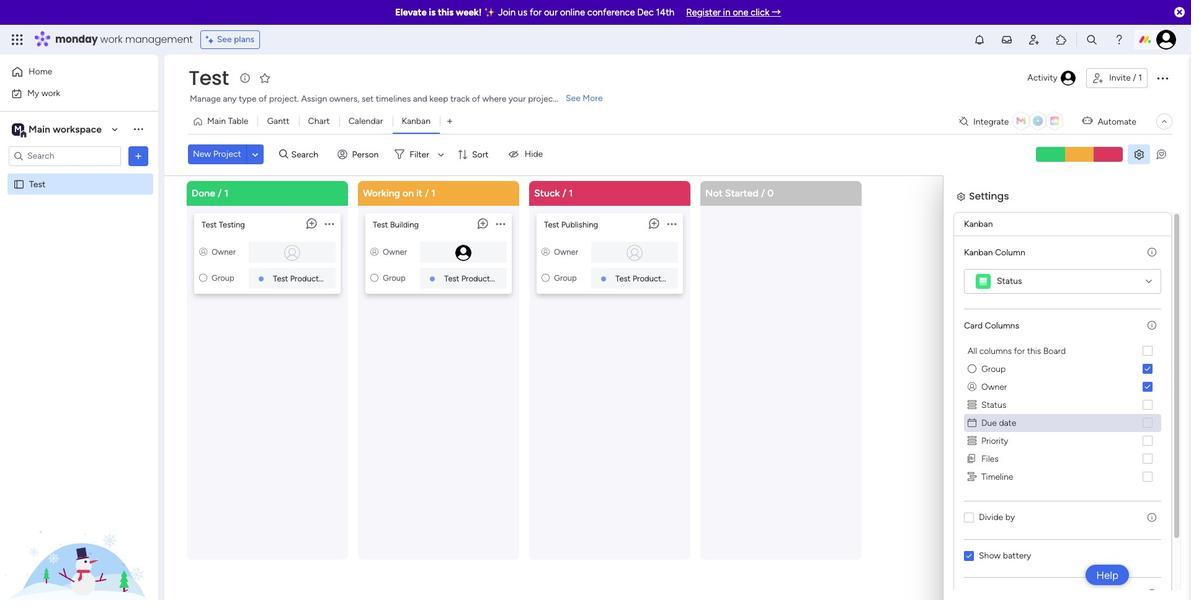 Task type: vqa. For each thing, say whether or not it's contained in the screenshot.
the bottommost for
yes



Task type: describe. For each thing, give the bounding box(es) containing it.
new project
[[193, 149, 241, 160]]

timelines
[[376, 94, 411, 104]]

options image for working on it / 1
[[496, 214, 506, 235]]

new project button
[[188, 145, 246, 165]]

add to favorites image
[[259, 72, 271, 84]]

/ left 0
[[762, 187, 766, 199]]

management
[[125, 32, 193, 47]]

main content containing settings
[[165, 175, 1192, 601]]

is
[[429, 7, 436, 18]]

show for small timeline column outline icon
[[980, 551, 1002, 562]]

stands.
[[559, 94, 586, 104]]

help
[[1097, 570, 1119, 582]]

v2 file column image
[[968, 453, 977, 466]]

working on it / 1
[[363, 187, 436, 199]]

in
[[724, 7, 731, 18]]

your
[[509, 94, 526, 104]]

keep
[[430, 94, 449, 104]]

group for working
[[383, 273, 406, 283]]

settings for v2 file column image
[[969, 208, 1009, 223]]

owner option for v2 status outline icon corresponding to v2 file column icon on the right bottom of the page's status option
[[965, 378, 1162, 396]]

show for small timeline column outline image
[[979, 578, 1001, 588]]

assign
[[301, 94, 327, 104]]

project.
[[269, 94, 299, 104]]

pipeline for done / 1
[[332, 274, 360, 283]]

v2 status outline image
[[968, 435, 977, 448]]

for for v2 file column image
[[1014, 373, 1025, 383]]

board for group option related to v2 info icon related to v2 file column icon on the right bottom of the page
[[1044, 346, 1067, 357]]

1 v2 info image from the top
[[1148, 247, 1157, 258]]

battery for small timeline column outline icon
[[1004, 551, 1032, 562]]

battery for small timeline column outline image
[[1003, 578, 1031, 588]]

manage any type of project. assign owners, set timelines and keep track of where your project stands.
[[190, 94, 586, 104]]

group for stuck
[[554, 273, 577, 283]]

register in one click → link
[[687, 7, 782, 18]]

kanban button
[[393, 112, 440, 132]]

v2 sun outline image for stuck
[[542, 273, 550, 283]]

this for group option related to v2 info icon related to v2 file column icon on the right bottom of the page
[[1028, 346, 1042, 357]]

our
[[544, 7, 558, 18]]

new
[[193, 149, 211, 160]]

elevate
[[395, 7, 427, 18]]

gantt button
[[258, 112, 299, 132]]

/ for done
[[218, 187, 222, 199]]

search everything image
[[1086, 34, 1099, 46]]

work for my
[[41, 88, 60, 98]]

all columns for this board for v2 file column icon on the right bottom of the page
[[968, 346, 1067, 357]]

notifications image
[[974, 34, 986, 46]]

columns for group option associated with v2 file column image's v2 info icon
[[979, 373, 1012, 383]]

owner option for v2 status outline icon corresponding to status option associated with v2 file column image
[[964, 405, 1171, 423]]

test building
[[373, 220, 419, 229]]

see more link
[[565, 93, 604, 105]]

0
[[768, 187, 774, 199]]

by for small timeline column outline icon
[[1006, 513, 1016, 523]]

row group inside main content
[[184, 181, 870, 601]]

show battery for small timeline column outline icon
[[980, 551, 1032, 562]]

priority option for the v2 calendar view small outline image corresponding to v2 file column icon on the right bottom of the page's status option
[[965, 432, 1162, 450]]

✨
[[484, 7, 496, 18]]

hide button
[[500, 145, 551, 165]]

test inside list box
[[29, 179, 46, 190]]

help button
[[1087, 566, 1130, 586]]

where
[[483, 94, 507, 104]]

columns for group option associated with v2 file column image's v2 info icon
[[985, 347, 1019, 358]]

/ right it
[[425, 187, 429, 199]]

/ for invite
[[1134, 73, 1137, 83]]

sort
[[472, 149, 489, 160]]

hide
[[525, 149, 543, 160]]

my work button
[[7, 83, 133, 103]]

stuck / 1
[[535, 187, 573, 199]]

Search in workspace field
[[26, 149, 104, 163]]

all for group option associated with v2 file column image's v2 info icon
[[968, 373, 977, 383]]

timeline for small timeline column outline image
[[981, 499, 1013, 509]]

workspace
[[53, 123, 102, 135]]

click
[[751, 7, 770, 18]]

priority for the bottom v2 status outline icon
[[981, 463, 1008, 473]]

apps image
[[1056, 34, 1068, 46]]

owner for done
[[212, 247, 236, 257]]

main table
[[207, 116, 249, 127]]

online
[[560, 7, 585, 18]]

0 vertical spatial this
[[438, 7, 454, 18]]

arrow down image
[[434, 147, 449, 162]]

by for small timeline column outline image
[[1006, 539, 1015, 550]]

see plans button
[[200, 30, 260, 49]]

all for group option related to v2 info icon related to v2 file column icon on the right bottom of the page
[[968, 346, 978, 357]]

sort button
[[453, 145, 496, 165]]

1 for invite / 1
[[1139, 73, 1143, 83]]

working
[[363, 187, 400, 199]]

due date for v2 file column icon on the right bottom of the page
[[982, 418, 1017, 429]]

this for group option associated with v2 file column image's v2 info icon
[[1027, 373, 1041, 383]]

files option for small timeline column outline icon
[[965, 450, 1162, 468]]

see for see plans
[[217, 34, 232, 45]]

2 of from the left
[[472, 94, 481, 104]]

filter button
[[390, 145, 449, 165]]

stuck
[[535, 187, 560, 199]]

home
[[29, 66, 52, 77]]

pipeline for stuck / 1
[[675, 274, 703, 283]]

m
[[14, 124, 22, 134]]

dec
[[638, 7, 654, 18]]

divide by for small timeline column outline icon
[[980, 513, 1016, 523]]

v2 calendar view small outline image for status option associated with v2 file column image
[[968, 444, 977, 457]]

options image for stuck / 1
[[668, 214, 677, 235]]

main table button
[[188, 112, 258, 132]]

v2 info image for v2 file column icon on the right bottom of the page
[[1148, 321, 1157, 331]]

track
[[451, 94, 470, 104]]

divide by for small timeline column outline image
[[979, 539, 1015, 550]]

table
[[228, 116, 249, 127]]

started
[[726, 187, 759, 199]]

conference
[[588, 7, 635, 18]]

invite / 1 button
[[1087, 68, 1148, 88]]

due date for v2 file column image
[[981, 445, 1016, 455]]

3 v2 info image from the top
[[1148, 589, 1157, 600]]

1 right it
[[432, 187, 436, 199]]

one
[[733, 7, 749, 18]]

monday work management
[[55, 32, 193, 47]]

see more
[[566, 93, 603, 104]]

my work
[[27, 88, 60, 98]]

angle down image
[[252, 150, 258, 159]]

not started / 0
[[706, 187, 774, 199]]

Search field
[[288, 146, 326, 163]]

monday
[[55, 32, 98, 47]]

more
[[583, 93, 603, 104]]

automate
[[1098, 116, 1137, 127]]

activity button
[[1023, 68, 1082, 88]]

v2 sun outline image for done
[[199, 273, 207, 283]]

files for v2 file column icon on the right bottom of the page
[[982, 454, 999, 465]]

add view image
[[448, 117, 453, 126]]

test testing
[[202, 220, 245, 229]]

due date option for v2 status outline icon corresponding to v2 file column icon on the right bottom of the page's status option
[[965, 414, 1162, 432]]

lottie animation image
[[0, 476, 158, 601]]

invite
[[1110, 73, 1132, 83]]

not
[[706, 187, 723, 199]]

select product image
[[11, 34, 24, 46]]

gantt
[[267, 116, 290, 127]]

activity
[[1028, 73, 1058, 83]]

column for group option associated with v2 file column image's v2 info icon
[[995, 274, 1025, 285]]

show battery for small timeline column outline image
[[979, 578, 1031, 588]]

card for v2 file column image
[[964, 347, 983, 358]]

chart button
[[299, 112, 339, 132]]

public board image
[[13, 178, 25, 190]]

kanban column for v2 file column icon on the right bottom of the page
[[965, 247, 1026, 258]]

for for v2 file column icon on the right bottom of the page
[[1015, 346, 1026, 357]]

any
[[223, 94, 237, 104]]

register in one click →
[[687, 7, 782, 18]]

status option for v2 file column icon on the right bottom of the page
[[965, 396, 1162, 414]]

autopilot image
[[1083, 113, 1093, 129]]

0 vertical spatial for
[[530, 7, 542, 18]]

invite / 1
[[1110, 73, 1143, 83]]

test production pipeline for working on it / 1
[[444, 274, 532, 283]]



Task type: locate. For each thing, give the bounding box(es) containing it.
card
[[965, 321, 983, 331], [964, 347, 983, 358]]

work inside my work "button"
[[41, 88, 60, 98]]

owner
[[212, 247, 236, 257], [383, 247, 407, 257], [554, 247, 579, 257], [982, 382, 1008, 393], [981, 409, 1007, 419]]

v2 status outline image up v2 status outline image
[[968, 399, 977, 412]]

main content
[[165, 175, 1192, 601]]

1 horizontal spatial pipeline
[[503, 274, 532, 283]]

0 vertical spatial priority option
[[965, 432, 1162, 450]]

person
[[352, 149, 379, 160]]

columns for group option related to v2 info icon related to v2 file column icon on the right bottom of the page
[[980, 346, 1013, 357]]

columns for group option related to v2 info icon related to v2 file column icon on the right bottom of the page
[[986, 321, 1020, 331]]

0 vertical spatial timeline
[[982, 472, 1014, 483]]

all columns for this board
[[968, 346, 1067, 357], [968, 373, 1066, 383]]

date
[[1000, 418, 1017, 429], [999, 445, 1016, 455]]

show
[[980, 551, 1002, 562], [979, 578, 1001, 588]]

see inside button
[[217, 34, 232, 45]]

on
[[403, 187, 414, 199]]

0 horizontal spatial work
[[41, 88, 60, 98]]

0 vertical spatial files option
[[965, 450, 1162, 468]]

2 horizontal spatial options image
[[668, 214, 677, 235]]

see inside 'link'
[[566, 93, 581, 104]]

0 horizontal spatial of
[[259, 94, 267, 104]]

Test field
[[186, 64, 232, 92]]

1 options image from the left
[[325, 214, 334, 235]]

0 vertical spatial due date option
[[965, 414, 1162, 432]]

test publishing
[[544, 220, 599, 229]]

v2 search image
[[279, 148, 288, 162]]

status
[[998, 276, 1023, 287], [997, 303, 1022, 313], [982, 400, 1007, 411], [981, 427, 1006, 437]]

main for main table
[[207, 116, 226, 127]]

integrate
[[974, 116, 1010, 127]]

1 vertical spatial settings
[[969, 208, 1009, 223]]

2 test production pipeline from the left
[[444, 274, 532, 283]]

2 vertical spatial this
[[1027, 373, 1041, 383]]

1 vertical spatial all columns for this board
[[968, 373, 1066, 383]]

0 vertical spatial status option
[[965, 396, 1162, 414]]

v2 file column image
[[968, 480, 977, 493]]

status option for v2 file column image
[[964, 423, 1171, 441]]

test list box
[[0, 171, 158, 363]]

1 vertical spatial timeline
[[981, 499, 1013, 509]]

v2 status outline image for v2 file column icon on the right bottom of the page's status option
[[968, 399, 977, 412]]

0 vertical spatial v2 info image
[[1148, 247, 1157, 258]]

1 horizontal spatial options image
[[496, 214, 506, 235]]

1 vertical spatial show battery
[[979, 578, 1031, 588]]

owner for stuck
[[554, 247, 579, 257]]

1 for done / 1
[[224, 187, 229, 199]]

1 right done
[[224, 187, 229, 199]]

type
[[239, 94, 257, 104]]

small timeline column outline image
[[968, 471, 977, 484]]

group
[[212, 273, 235, 283], [383, 273, 406, 283], [554, 273, 577, 283], [982, 364, 1007, 375], [981, 391, 1006, 401]]

/ for stuck
[[563, 187, 567, 199]]

files option for small timeline column outline image
[[964, 477, 1171, 495]]

0 vertical spatial due
[[982, 418, 998, 429]]

all
[[968, 346, 978, 357], [968, 373, 977, 383]]

files
[[982, 454, 999, 465], [981, 481, 999, 491]]

test production pipeline
[[273, 274, 360, 283], [444, 274, 532, 283], [616, 274, 703, 283]]

chart
[[308, 116, 330, 127]]

1 vertical spatial this
[[1028, 346, 1042, 357]]

0 horizontal spatial test production pipeline
[[273, 274, 360, 283]]

1 right "stuck"
[[569, 187, 573, 199]]

small timeline column outline image
[[968, 498, 977, 511]]

1 vertical spatial v2 status outline image
[[968, 426, 977, 439]]

owners,
[[329, 94, 360, 104]]

divide for small timeline column outline icon
[[980, 513, 1004, 523]]

0 vertical spatial show battery
[[980, 551, 1032, 562]]

project
[[213, 149, 241, 160]]

2 vertical spatial v2 info image
[[1148, 589, 1157, 600]]

3 options image from the left
[[668, 214, 677, 235]]

board for group option associated with v2 file column image's v2 info icon
[[1043, 373, 1066, 383]]

2 options image from the left
[[496, 214, 506, 235]]

option
[[0, 173, 158, 176]]

0 vertical spatial card columns
[[965, 321, 1020, 331]]

v2 calendar view small outline image for v2 file column icon on the right bottom of the page's status option
[[968, 417, 977, 430]]

done
[[192, 187, 215, 199]]

0 horizontal spatial main
[[29, 123, 50, 135]]

0 vertical spatial work
[[100, 32, 123, 47]]

2 horizontal spatial production
[[633, 274, 673, 283]]

kanban
[[402, 116, 431, 127], [965, 219, 994, 229], [964, 246, 993, 256], [965, 247, 994, 258], [964, 274, 993, 285]]

v2 calendar view small outline image up small timeline column outline icon
[[968, 444, 977, 457]]

options image right 'invite / 1'
[[1156, 71, 1171, 86]]

priority option for the v2 calendar view small outline image related to status option associated with v2 file column image
[[964, 459, 1171, 477]]

done / 1
[[192, 187, 229, 199]]

my
[[27, 88, 39, 98]]

v2 calendar view small outline image up v2 status outline image
[[968, 417, 977, 430]]

test production pipeline for done / 1
[[273, 274, 360, 283]]

1 horizontal spatial main
[[207, 116, 226, 127]]

production for done / 1
[[290, 274, 330, 283]]

v2 info image for v2 file column image
[[1158, 347, 1166, 358]]

1 vertical spatial show
[[979, 578, 1001, 588]]

1 for stuck / 1
[[569, 187, 573, 199]]

group
[[965, 360, 1162, 486], [964, 387, 1171, 513]]

kanban inside button
[[402, 116, 431, 127]]

kanban column for v2 file column image
[[964, 274, 1025, 285]]

1 vertical spatial work
[[41, 88, 60, 98]]

0 vertical spatial v2 calendar view small outline image
[[968, 417, 977, 430]]

card for v2 file column icon on the right bottom of the page
[[965, 321, 983, 331]]

1 test production pipeline from the left
[[273, 274, 360, 283]]

0 vertical spatial v2 status outline image
[[968, 399, 977, 412]]

timeline right small timeline column outline image
[[981, 499, 1013, 509]]

join
[[498, 7, 516, 18]]

0 vertical spatial due date
[[982, 418, 1017, 429]]

due for the v2 calendar view small outline image related to status option associated with v2 file column image
[[981, 445, 997, 455]]

column
[[996, 247, 1026, 258], [995, 274, 1025, 285]]

priority right v2 status outline image
[[982, 436, 1009, 447]]

james peterson image
[[1157, 30, 1177, 50]]

3 test production pipeline from the left
[[616, 274, 703, 283]]

1 right invite
[[1139, 73, 1143, 83]]

main
[[207, 116, 226, 127], [29, 123, 50, 135]]

1 vertical spatial all
[[968, 373, 977, 383]]

priority
[[982, 436, 1009, 447], [981, 463, 1008, 473]]

due for the v2 calendar view small outline image corresponding to v2 file column icon on the right bottom of the page's status option
[[982, 418, 998, 429]]

test production pipeline for stuck / 1
[[616, 274, 703, 283]]

by
[[1006, 513, 1016, 523], [1006, 539, 1015, 550]]

0 vertical spatial board
[[1044, 346, 1067, 357]]

register
[[687, 7, 721, 18]]

2 horizontal spatial pipeline
[[675, 274, 703, 283]]

0 horizontal spatial pipeline
[[332, 274, 360, 283]]

0 vertical spatial divide
[[980, 513, 1004, 523]]

0 vertical spatial see
[[217, 34, 232, 45]]

calendar
[[349, 116, 383, 127]]

see for see more
[[566, 93, 581, 104]]

v2 status outline image up v2 file column icon on the right bottom of the page
[[968, 426, 977, 439]]

see left more
[[566, 93, 581, 104]]

settings
[[970, 189, 1010, 203], [969, 208, 1009, 223]]

publishing
[[562, 220, 599, 229]]

production for stuck / 1
[[633, 274, 673, 283]]

manage
[[190, 94, 221, 104]]

0 vertical spatial kanban column
[[965, 247, 1026, 258]]

1 inside button
[[1139, 73, 1143, 83]]

for
[[530, 7, 542, 18], [1015, 346, 1026, 357], [1014, 373, 1025, 383]]

timeline right small timeline column outline icon
[[982, 472, 1014, 483]]

1 vertical spatial v2 info image
[[1148, 321, 1157, 331]]

/ right invite
[[1134, 73, 1137, 83]]

building
[[390, 220, 419, 229]]

2 pipeline from the left
[[503, 274, 532, 283]]

main right workspace icon
[[29, 123, 50, 135]]

1 horizontal spatial production
[[462, 274, 501, 283]]

see left plans
[[217, 34, 232, 45]]

1
[[1139, 73, 1143, 83], [224, 187, 229, 199], [432, 187, 436, 199], [569, 187, 573, 199]]

files right v2 file column image
[[981, 481, 999, 491]]

options image down workspace options icon
[[132, 150, 145, 162]]

calendar button
[[339, 112, 393, 132]]

0 vertical spatial divide by
[[980, 513, 1016, 523]]

dapulse person column image
[[542, 247, 550, 257]]

of
[[259, 94, 267, 104], [472, 94, 481, 104]]

testing
[[219, 220, 245, 229]]

0 horizontal spatial see
[[217, 34, 232, 45]]

group option for v2 info icon related to v2 file column icon on the right bottom of the page
[[965, 360, 1162, 378]]

see
[[217, 34, 232, 45], [566, 93, 581, 104]]

row group
[[184, 181, 870, 601]]

work
[[100, 32, 123, 47], [41, 88, 60, 98]]

plans
[[234, 34, 255, 45]]

owner option
[[965, 378, 1162, 396], [964, 405, 1171, 423]]

1 vertical spatial columns
[[985, 347, 1019, 358]]

pipeline for working on it / 1
[[503, 274, 532, 283]]

2 vertical spatial v2 info image
[[1158, 347, 1166, 358]]

1 vertical spatial options image
[[132, 150, 145, 162]]

14th
[[657, 7, 675, 18]]

help image
[[1114, 34, 1126, 46]]

date for v2 file column image
[[999, 445, 1016, 455]]

1 vertical spatial status option
[[964, 423, 1171, 441]]

divide
[[980, 513, 1004, 523], [979, 539, 1003, 550]]

of right type
[[259, 94, 267, 104]]

invite members image
[[1029, 34, 1041, 46]]

project
[[528, 94, 557, 104]]

1 horizontal spatial see
[[566, 93, 581, 104]]

row group containing done
[[184, 181, 870, 601]]

1 vertical spatial timeline option
[[964, 495, 1171, 513]]

and
[[413, 94, 428, 104]]

group for done
[[212, 273, 235, 283]]

show board description image
[[238, 72, 253, 84]]

1 vertical spatial due date
[[981, 445, 1016, 455]]

due
[[982, 418, 998, 429], [981, 445, 997, 455]]

inbox image
[[1001, 34, 1014, 46]]

dapulse person column image
[[199, 247, 207, 257], [371, 247, 379, 257], [968, 381, 977, 394], [968, 408, 977, 421]]

0 vertical spatial files
[[982, 454, 999, 465]]

0 vertical spatial v2 info image
[[1158, 274, 1166, 285]]

it
[[417, 187, 423, 199]]

/ right done
[[218, 187, 222, 199]]

/ inside button
[[1134, 73, 1137, 83]]

date for v2 file column icon on the right bottom of the page
[[1000, 418, 1017, 429]]

board
[[1044, 346, 1067, 357], [1043, 373, 1066, 383]]

due date option for v2 status outline icon corresponding to status option associated with v2 file column image
[[964, 441, 1171, 459]]

lottie animation element
[[0, 476, 158, 601]]

0 horizontal spatial options image
[[132, 150, 145, 162]]

work right the my in the top of the page
[[41, 88, 60, 98]]

work for monday
[[100, 32, 123, 47]]

main for main workspace
[[29, 123, 50, 135]]

v2 status outline image up v2 file column image
[[968, 462, 977, 475]]

columns
[[980, 346, 1013, 357], [979, 373, 1012, 383]]

1 horizontal spatial test production pipeline
[[444, 274, 532, 283]]

0 vertical spatial group option
[[965, 360, 1162, 378]]

settings for v2 file column icon on the right bottom of the page
[[970, 189, 1010, 203]]

filter
[[410, 149, 430, 160]]

1 vertical spatial for
[[1015, 346, 1026, 357]]

1 vertical spatial group option
[[964, 387, 1171, 405]]

v2 sun outline image
[[199, 273, 207, 283], [371, 273, 379, 283], [542, 273, 550, 283], [968, 363, 977, 376], [968, 390, 977, 403]]

dapulse integrations image
[[960, 117, 969, 126]]

2 production from the left
[[462, 274, 501, 283]]

0 horizontal spatial production
[[290, 274, 330, 283]]

1 vertical spatial due date option
[[964, 441, 1171, 459]]

home button
[[7, 62, 133, 82]]

owner for working
[[383, 247, 407, 257]]

2 vertical spatial for
[[1014, 373, 1025, 383]]

group option
[[965, 360, 1162, 378], [964, 387, 1171, 405]]

1 vertical spatial files option
[[964, 477, 1171, 495]]

show battery
[[980, 551, 1032, 562], [979, 578, 1031, 588]]

1 vertical spatial card columns
[[964, 347, 1019, 358]]

divide for small timeline column outline image
[[979, 539, 1003, 550]]

collapse board header image
[[1160, 117, 1170, 127]]

test group
[[965, 342, 1162, 486], [964, 369, 1171, 513]]

0 vertical spatial owner option
[[965, 378, 1162, 396]]

priority option
[[965, 432, 1162, 450], [964, 459, 1171, 477]]

0 vertical spatial timeline option
[[965, 468, 1162, 486]]

1 vertical spatial files
[[981, 481, 999, 491]]

timeline option for v2 file column image
[[964, 495, 1171, 513]]

main left 'table'
[[207, 116, 226, 127]]

set
[[362, 94, 374, 104]]

3 production from the left
[[633, 274, 673, 283]]

v2 info image
[[1148, 247, 1157, 258], [1148, 513, 1157, 524], [1148, 589, 1157, 600]]

/ right "stuck"
[[563, 187, 567, 199]]

1 vertical spatial column
[[995, 274, 1025, 285]]

group option for v2 file column image's v2 info icon
[[964, 387, 1171, 405]]

files option
[[965, 450, 1162, 468], [964, 477, 1171, 495]]

status option
[[965, 396, 1162, 414], [964, 423, 1171, 441]]

main workspace
[[29, 123, 102, 135]]

0 vertical spatial card
[[965, 321, 983, 331]]

1 vertical spatial date
[[999, 445, 1016, 455]]

files right v2 file column icon on the right bottom of the page
[[982, 454, 999, 465]]

2 horizontal spatial test production pipeline
[[616, 274, 703, 283]]

due date option
[[965, 414, 1162, 432], [964, 441, 1171, 459]]

0 vertical spatial options image
[[1156, 71, 1171, 86]]

of right track on the top left
[[472, 94, 481, 104]]

1 vertical spatial kanban column
[[964, 274, 1025, 285]]

3 pipeline from the left
[[675, 274, 703, 283]]

timeline option for v2 file column icon on the right bottom of the page
[[965, 468, 1162, 486]]

elevate is this week! ✨ join us for our online conference dec 14th
[[395, 7, 675, 18]]

0 vertical spatial battery
[[1004, 551, 1032, 562]]

0 vertical spatial column
[[996, 247, 1026, 258]]

workspace selection element
[[12, 122, 104, 138]]

1 vertical spatial v2 info image
[[1148, 513, 1157, 524]]

1 vertical spatial board
[[1043, 373, 1066, 383]]

kanban column
[[965, 247, 1026, 258], [964, 274, 1025, 285]]

1 horizontal spatial options image
[[1156, 71, 1171, 86]]

1 vertical spatial divide
[[979, 539, 1003, 550]]

1 pipeline from the left
[[332, 274, 360, 283]]

all columns for this board for v2 file column image
[[968, 373, 1066, 383]]

timeline option
[[965, 468, 1162, 486], [964, 495, 1171, 513]]

v2 status outline image
[[968, 399, 977, 412], [968, 426, 977, 439], [968, 462, 977, 475]]

0 vertical spatial all
[[968, 346, 978, 357]]

1 production from the left
[[290, 274, 330, 283]]

pipeline
[[332, 274, 360, 283], [503, 274, 532, 283], [675, 274, 703, 283]]

columns
[[986, 321, 1020, 331], [985, 347, 1019, 358]]

1 of from the left
[[259, 94, 267, 104]]

1 vertical spatial priority option
[[964, 459, 1171, 477]]

timeline for small timeline column outline icon
[[982, 472, 1014, 483]]

week!
[[456, 7, 482, 18]]

1 vertical spatial by
[[1006, 539, 1015, 550]]

0 vertical spatial settings
[[970, 189, 1010, 203]]

production
[[290, 274, 330, 283], [462, 274, 501, 283], [633, 274, 673, 283]]

timeline
[[982, 472, 1014, 483], [981, 499, 1013, 509]]

priority right v2 file column icon on the right bottom of the page
[[981, 463, 1008, 473]]

→
[[772, 7, 782, 18]]

1 vertical spatial due
[[981, 445, 997, 455]]

v2 status outline image for status option associated with v2 file column image
[[968, 426, 977, 439]]

0 vertical spatial columns
[[980, 346, 1013, 357]]

priority for v2 status outline image
[[982, 436, 1009, 447]]

1 horizontal spatial of
[[472, 94, 481, 104]]

1 vertical spatial card
[[964, 347, 983, 358]]

1 vertical spatial see
[[566, 93, 581, 104]]

2 vertical spatial v2 status outline image
[[968, 462, 977, 475]]

card columns
[[965, 321, 1020, 331], [964, 347, 1019, 358]]

files for v2 file column image
[[981, 481, 999, 491]]

1 vertical spatial battery
[[1003, 578, 1031, 588]]

options image
[[1156, 71, 1171, 86], [132, 150, 145, 162]]

1 horizontal spatial work
[[100, 32, 123, 47]]

v2 info image
[[1158, 274, 1166, 285], [1148, 321, 1157, 331], [1158, 347, 1166, 358]]

options image
[[325, 214, 334, 235], [496, 214, 506, 235], [668, 214, 677, 235]]

v2 calendar view small outline image
[[968, 417, 977, 430], [968, 444, 977, 457]]

0 vertical spatial show
[[980, 551, 1002, 562]]

workspace image
[[12, 123, 24, 136]]

workspace options image
[[132, 123, 145, 135]]

card columns for group option associated with v2 file column image's v2 info icon
[[964, 347, 1019, 358]]

options image for done / 1
[[325, 214, 334, 235]]

2 v2 info image from the top
[[1148, 513, 1157, 524]]

us
[[518, 7, 528, 18]]

person button
[[332, 145, 386, 165]]

main inside main table button
[[207, 116, 226, 127]]

1 vertical spatial owner option
[[964, 405, 1171, 423]]

production for working on it / 1
[[462, 274, 501, 283]]

0 vertical spatial priority
[[982, 436, 1009, 447]]

1 vertical spatial columns
[[979, 373, 1012, 383]]

card columns for group option related to v2 info icon related to v2 file column icon on the right bottom of the page
[[965, 321, 1020, 331]]

0 vertical spatial columns
[[986, 321, 1020, 331]]

0 vertical spatial date
[[1000, 418, 1017, 429]]

v2 sun outline image for working on it
[[371, 273, 379, 283]]

see plans
[[217, 34, 255, 45]]

main inside workspace selection element
[[29, 123, 50, 135]]

work right monday
[[100, 32, 123, 47]]

1 vertical spatial v2 calendar view small outline image
[[968, 444, 977, 457]]

column for group option related to v2 info icon related to v2 file column icon on the right bottom of the page
[[996, 247, 1026, 258]]

0 vertical spatial all columns for this board
[[968, 346, 1067, 357]]

0 horizontal spatial options image
[[325, 214, 334, 235]]



